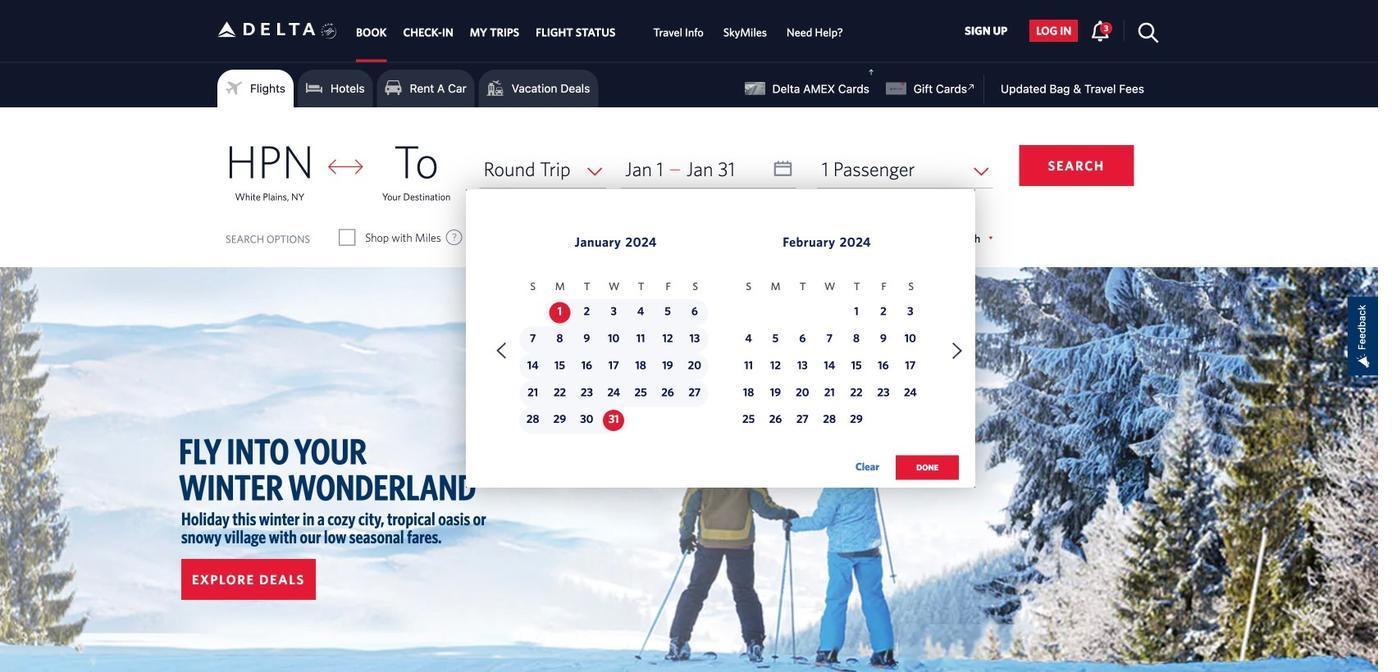 Task type: describe. For each thing, give the bounding box(es) containing it.
this link opens another site in a new window that may not follow the same accessibility policies as delta air lines. image
[[964, 80, 979, 95]]



Task type: locate. For each thing, give the bounding box(es) containing it.
skyteam image
[[321, 6, 337, 57]]

None checkbox
[[340, 230, 355, 246]]

None text field
[[621, 150, 796, 188]]

delta air lines image
[[217, 4, 316, 55]]

calendar expanded, use arrow keys to select date application
[[466, 190, 976, 498]]

tab panel
[[0, 107, 1378, 498]]

None field
[[480, 150, 606, 188], [818, 150, 993, 188], [480, 150, 606, 188], [818, 150, 993, 188]]

tab list
[[348, 0, 853, 62]]

None checkbox
[[633, 230, 648, 246]]



Task type: vqa. For each thing, say whether or not it's contained in the screenshot.
MEETING CODE (OPTIONAL) Text Box
no



